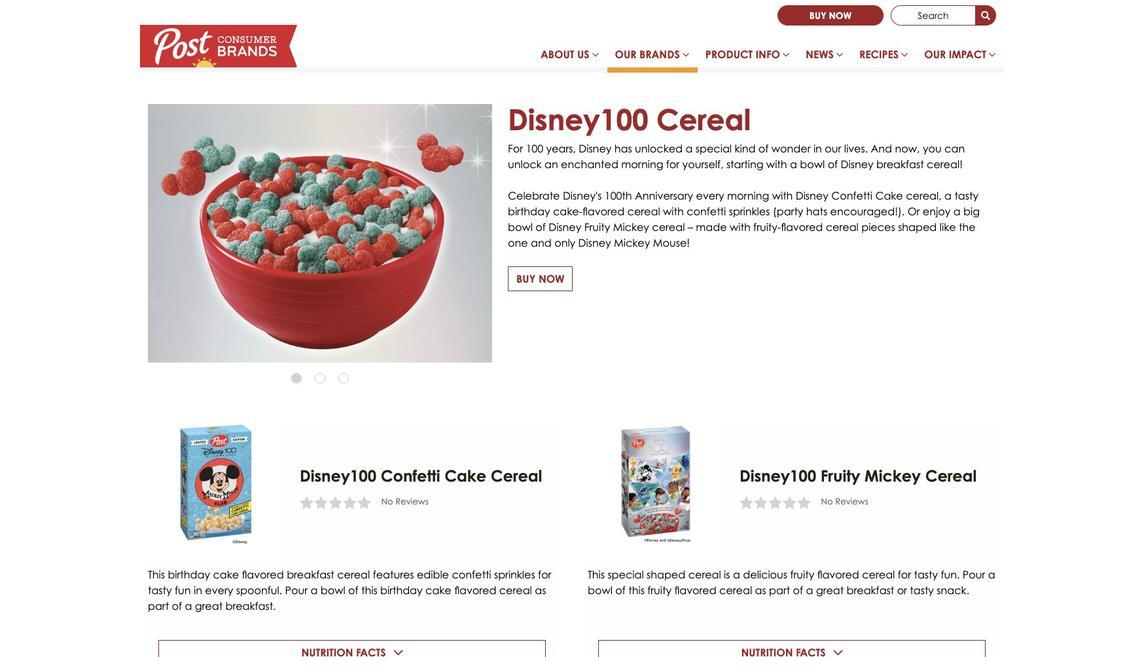Task type: describe. For each thing, give the bounding box(es) containing it.
shaped inside this special shaped cereal is a delicious fruity flavored cereal for tasty fun. pour a bowl of this fruity flavored cereal as part of a great breakfast or tasty snack.
[[647, 568, 686, 581]]

buy for buy now link
[[810, 10, 827, 21]]

confetti inside celebrate disney's 100th anniversary every morning with disney confetti cake cereal, a tasty birthday cake-flavored cereal with confetti sprinkles (party hats encouraged!). or enjoy a big bowl of disney fruity mickey cereal – made with fruity-flavored cereal pieces shaped like the one and only disney mickey mouse!
[[832, 189, 873, 203]]

disney100 cereal
[[508, 102, 751, 137]]

confetti inside this birthday cake flavored breakfast cereal features edible confetti sprinkles for tasty fun in every spoonful. pour a bowl of this birthday cake flavored cereal as part of a great breakfast.
[[452, 568, 491, 581]]

fruity mickey cereal in bowl image
[[148, 104, 492, 362]]

in inside this birthday cake flavored breakfast cereal features edible confetti sprinkles for tasty fun in every spoonful. pour a bowl of this birthday cake flavored cereal as part of a great breakfast.
[[194, 584, 202, 597]]

pieces
[[862, 221, 896, 234]]

disney100 for disney100 cereal
[[508, 102, 649, 137]]

buy now for buy now dropdown button
[[517, 273, 565, 286]]

news
[[806, 48, 834, 61]]

cereal!
[[927, 158, 963, 171]]

0 horizontal spatial confetti
[[381, 466, 440, 486]]

years,
[[546, 142, 576, 155]]

celebrate disney's 100th anniversary every morning with disney confetti cake cereal, a tasty birthday cake-flavored cereal with confetti sprinkles (party hats encouraged!). or enjoy a big bowl of disney fruity mickey cereal – made with fruity-flavored cereal pieces shaped like the one and only disney mickey mouse!
[[508, 189, 980, 250]]

sprinkles inside this birthday cake flavored breakfast cereal features edible confetti sprinkles for tasty fun in every spoonful. pour a bowl of this birthday cake flavored cereal as part of a great breakfast.
[[494, 568, 535, 581]]

no reviews for fruity
[[821, 497, 869, 507]]

buy now button
[[508, 267, 573, 292]]

one
[[508, 237, 528, 250]]

for inside for 100 years, disney has unlocked a special kind of wonder in our lives. and now, you can unlock an enchanted morning for yourself, starting with a bowl of disney breakfast cereal!
[[666, 158, 680, 171]]

as inside this special shaped cereal is a delicious fruity flavored cereal for tasty fun. pour a bowl of this fruity flavored cereal as part of a great breakfast or tasty snack.
[[755, 584, 767, 597]]

mouse!
[[653, 237, 690, 250]]

has
[[615, 142, 632, 155]]

spoonful.
[[236, 584, 282, 597]]

with inside for 100 years, disney has unlocked a special kind of wonder in our lives. and now, you can unlock an enchanted morning for yourself, starting with a bowl of disney breakfast cereal!
[[767, 158, 787, 171]]

in inside for 100 years, disney has unlocked a special kind of wonder in our lives. and now, you can unlock an enchanted morning for yourself, starting with a bowl of disney breakfast cereal!
[[814, 142, 822, 155]]

disney100 for disney100 confetti cake cereal
[[300, 466, 377, 486]]

disney100 confetti cake cereal box image
[[148, 420, 284, 557]]

unlocked
[[635, 142, 683, 155]]

breakfast inside this birthday cake flavored breakfast cereal features edible confetti sprinkles for tasty fun in every spoonful. pour a bowl of this birthday cake flavored cereal as part of a great breakfast.
[[287, 568, 334, 581]]

(party
[[773, 205, 804, 218]]

our impact link
[[917, 41, 1004, 73]]

tasty right "or"
[[910, 584, 934, 597]]

you
[[923, 142, 942, 155]]

–
[[688, 221, 693, 234]]

every inside celebrate disney's 100th anniversary every morning with disney confetti cake cereal, a tasty birthday cake-flavored cereal with confetti sprinkles (party hats encouraged!). or enjoy a big bowl of disney fruity mickey cereal – made with fruity-flavored cereal pieces shaped like the one and only disney mickey mouse!
[[696, 189, 725, 203]]

now,
[[895, 142, 920, 155]]

our for our impact
[[925, 48, 946, 61]]

enchanted
[[561, 158, 619, 171]]

0 vertical spatial cake
[[213, 568, 239, 581]]

product info link
[[698, 41, 798, 73]]

edible
[[417, 568, 449, 581]]

impact
[[949, 48, 987, 61]]

pour inside this birthday cake flavored breakfast cereal features edible confetti sprinkles for tasty fun in every spoonful. pour a bowl of this birthday cake flavored cereal as part of a great breakfast.
[[285, 584, 308, 597]]

our
[[825, 142, 842, 155]]

features
[[373, 568, 414, 581]]

bowl inside celebrate disney's 100th anniversary every morning with disney confetti cake cereal, a tasty birthday cake-flavored cereal with confetti sprinkles (party hats encouraged!). or enjoy a big bowl of disney fruity mickey cereal – made with fruity-flavored cereal pieces shaped like the one and only disney mickey mouse!
[[508, 221, 533, 234]]

hats
[[807, 205, 828, 218]]

no reviews button for confetti
[[300, 495, 557, 510]]

100
[[526, 142, 544, 155]]

morning inside celebrate disney's 100th anniversary every morning with disney confetti cake cereal, a tasty birthday cake-flavored cereal with confetti sprinkles (party hats encouraged!). or enjoy a big bowl of disney fruity mickey cereal – made with fruity-flavored cereal pieces shaped like the one and only disney mickey mouse!
[[727, 189, 769, 203]]

fruity-
[[754, 221, 781, 234]]

special inside for 100 years, disney has unlocked a special kind of wonder in our lives. and now, you can unlock an enchanted morning for yourself, starting with a bowl of disney breakfast cereal!
[[696, 142, 732, 155]]

0 vertical spatial mickey
[[613, 221, 649, 234]]

great inside this birthday cake flavored breakfast cereal features edible confetti sprinkles for tasty fun in every spoonful. pour a bowl of this birthday cake flavored cereal as part of a great breakfast.
[[195, 600, 223, 613]]

and
[[531, 237, 552, 250]]

1 vertical spatial fruity
[[648, 584, 672, 597]]

only
[[555, 237, 576, 250]]

or
[[897, 584, 907, 597]]

lives.
[[844, 142, 868, 155]]

1 horizontal spatial fruity
[[791, 568, 815, 581]]

breakfast.
[[226, 600, 276, 613]]

about
[[541, 48, 575, 61]]

morning inside for 100 years, disney has unlocked a special kind of wonder in our lives. and now, you can unlock an enchanted morning for yourself, starting with a bowl of disney breakfast cereal!
[[622, 158, 664, 171]]

can
[[945, 142, 965, 155]]

enjoy
[[923, 205, 951, 218]]

pour inside this special shaped cereal is a delicious fruity flavored cereal for tasty fun. pour a bowl of this fruity flavored cereal as part of a great breakfast or tasty snack.
[[963, 568, 986, 581]]

yourself,
[[683, 158, 724, 171]]

or
[[908, 205, 920, 218]]

news link
[[798, 41, 852, 73]]

now for buy now link
[[829, 10, 852, 21]]

anniversary
[[635, 189, 694, 203]]

buy now menu item
[[778, 5, 884, 26]]

cereal for disney100 confetti cake cereal
[[491, 466, 542, 486]]

bowl inside this special shaped cereal is a delicious fruity flavored cereal for tasty fun. pour a bowl of this fruity flavored cereal as part of a great breakfast or tasty snack.
[[588, 584, 613, 597]]

no for fruity
[[821, 497, 833, 507]]

of inside celebrate disney's 100th anniversary every morning with disney confetti cake cereal, a tasty birthday cake-flavored cereal with confetti sprinkles (party hats encouraged!). or enjoy a big bowl of disney fruity mickey cereal – made with fruity-flavored cereal pieces shaped like the one and only disney mickey mouse!
[[536, 221, 546, 234]]

disney100 confetti cake cereal
[[300, 466, 542, 486]]

brands
[[640, 48, 680, 61]]

reviews for fruity
[[836, 497, 869, 507]]

unlock
[[508, 158, 542, 171]]

fun.
[[941, 568, 960, 581]]

part inside this birthday cake flavored breakfast cereal features edible confetti sprinkles for tasty fun in every spoonful. pour a bowl of this birthday cake flavored cereal as part of a great breakfast.
[[148, 600, 169, 613]]

cereal for disney100 fruity mickey cereal
[[926, 466, 977, 486]]

tasty inside celebrate disney's 100th anniversary every morning with disney confetti cake cereal, a tasty birthday cake-flavored cereal with confetti sprinkles (party hats encouraged!). or enjoy a big bowl of disney fruity mickey cereal – made with fruity-flavored cereal pieces shaped like the one and only disney mickey mouse!
[[955, 189, 979, 203]]

part inside this special shaped cereal is a delicious fruity flavored cereal for tasty fun. pour a bowl of this fruity flavored cereal as part of a great breakfast or tasty snack.
[[769, 584, 790, 597]]

0 horizontal spatial birthday
[[168, 568, 210, 581]]

product
[[706, 48, 753, 61]]

starting
[[727, 158, 764, 171]]

this inside this special shaped cereal is a delicious fruity flavored cereal for tasty fun. pour a bowl of this fruity flavored cereal as part of a great breakfast or tasty snack.
[[629, 584, 645, 597]]



Task type: locate. For each thing, give the bounding box(es) containing it.
buy now link
[[778, 5, 884, 26]]

1 our from the left
[[615, 48, 637, 61]]

1 horizontal spatial as
[[755, 584, 767, 597]]

reviews down disney100 fruity mickey cereal at the bottom right of the page
[[836, 497, 869, 507]]

disney100 fruity mickey cereal
[[740, 466, 977, 486]]

with left fruity-
[[730, 221, 751, 234]]

cereal,
[[906, 189, 942, 203]]

our brands
[[615, 48, 680, 61]]

0 vertical spatial great
[[816, 584, 844, 597]]

tasty up big
[[955, 189, 979, 203]]

for inside this special shaped cereal is a delicious fruity flavored cereal for tasty fun. pour a bowl of this fruity flavored cereal as part of a great breakfast or tasty snack.
[[898, 568, 911, 581]]

1 horizontal spatial no reviews
[[821, 497, 869, 507]]

disney down lives.
[[841, 158, 874, 171]]

cake up the spoonful.
[[213, 568, 239, 581]]

like
[[940, 221, 956, 234]]

0 horizontal spatial morning
[[622, 158, 664, 171]]

buy now inside buy now link
[[810, 10, 852, 21]]

1 horizontal spatial part
[[769, 584, 790, 597]]

no down disney100 fruity mickey cereal at the bottom right of the page
[[821, 497, 833, 507]]

made
[[696, 221, 727, 234]]

encouraged!).
[[831, 205, 905, 218]]

1 no from the left
[[381, 497, 393, 507]]

0 horizontal spatial fruity
[[648, 584, 672, 597]]

disney right the only
[[579, 237, 611, 250]]

and
[[871, 142, 892, 155]]

birthday up fun
[[168, 568, 210, 581]]

reviews
[[396, 497, 429, 507], [836, 497, 869, 507]]

kind
[[735, 142, 756, 155]]

1 vertical spatial special
[[608, 568, 644, 581]]

1 horizontal spatial rated 0.0 out of 5 stars image
[[740, 495, 812, 510]]

recipes link
[[852, 41, 917, 73]]

us
[[577, 48, 590, 61]]

1 vertical spatial morning
[[727, 189, 769, 203]]

0 vertical spatial confetti
[[832, 189, 873, 203]]

confetti
[[832, 189, 873, 203], [381, 466, 440, 486]]

None search field
[[891, 5, 997, 26]]

for
[[666, 158, 680, 171], [538, 568, 552, 581], [898, 568, 911, 581]]

no reviews button down disney100 fruity mickey cereal at the bottom right of the page
[[740, 495, 997, 510]]

now inside menu item
[[829, 10, 852, 21]]

no reviews down disney100 fruity mickey cereal at the bottom right of the page
[[821, 497, 869, 507]]

sprinkles
[[729, 205, 770, 218], [494, 568, 535, 581]]

2 reviews from the left
[[836, 497, 869, 507]]

cake down edible
[[426, 584, 452, 597]]

morning down starting
[[727, 189, 769, 203]]

in right fun
[[194, 584, 202, 597]]

cake
[[213, 568, 239, 581], [426, 584, 452, 597]]

1 vertical spatial breakfast
[[287, 568, 334, 581]]

shaped inside celebrate disney's 100th anniversary every morning with disney confetti cake cereal, a tasty birthday cake-flavored cereal with confetti sprinkles (party hats encouraged!). or enjoy a big bowl of disney fruity mickey cereal – made with fruity-flavored cereal pieces shaped like the one and only disney mickey mouse!
[[898, 221, 937, 234]]

sprinkles inside celebrate disney's 100th anniversary every morning with disney confetti cake cereal, a tasty birthday cake-flavored cereal with confetti sprinkles (party hats encouraged!). or enjoy a big bowl of disney fruity mickey cereal – made with fruity-flavored cereal pieces shaped like the one and only disney mickey mouse!
[[729, 205, 770, 218]]

1 vertical spatial birthday
[[168, 568, 210, 581]]

0 vertical spatial shaped
[[898, 221, 937, 234]]

1 vertical spatial buy now
[[517, 273, 565, 286]]

cake-
[[553, 205, 583, 218]]

1 horizontal spatial in
[[814, 142, 822, 155]]

2 vertical spatial birthday
[[380, 584, 423, 597]]

0 horizontal spatial for
[[538, 568, 552, 581]]

0 horizontal spatial no reviews button
[[300, 495, 557, 510]]

with
[[767, 158, 787, 171], [772, 189, 793, 203], [663, 205, 684, 218], [730, 221, 751, 234]]

1 vertical spatial in
[[194, 584, 202, 597]]

1 horizontal spatial confetti
[[832, 189, 873, 203]]

post consumer brands image
[[140, 25, 297, 67]]

0 horizontal spatial pour
[[285, 584, 308, 597]]

our for our brands
[[615, 48, 637, 61]]

1 horizontal spatial pour
[[963, 568, 986, 581]]

every up made
[[696, 189, 725, 203]]

info
[[756, 48, 780, 61]]

this
[[361, 584, 378, 597], [629, 584, 645, 597]]

buy now down and
[[517, 273, 565, 286]]

0 horizontal spatial cereal
[[491, 466, 542, 486]]

0 vertical spatial now
[[829, 10, 852, 21]]

2 horizontal spatial disney100
[[740, 466, 817, 486]]

1 horizontal spatial sprinkles
[[729, 205, 770, 218]]

morning
[[622, 158, 664, 171], [727, 189, 769, 203]]

1 vertical spatial every
[[205, 584, 233, 597]]

1 vertical spatial fruity
[[821, 466, 861, 486]]

no reviews
[[381, 497, 429, 507], [821, 497, 869, 507]]

is
[[724, 568, 730, 581]]

delicious
[[743, 568, 788, 581]]

0 vertical spatial morning
[[622, 158, 664, 171]]

1 vertical spatial now
[[539, 273, 565, 286]]

2 vertical spatial breakfast
[[847, 584, 895, 597]]

reviews down disney100 confetti cake cereal
[[396, 497, 429, 507]]

every up breakfast.
[[205, 584, 233, 597]]

0 vertical spatial cake
[[876, 189, 903, 203]]

confetti
[[687, 205, 726, 218], [452, 568, 491, 581]]

breakfast inside this special shaped cereal is a delicious fruity flavored cereal for tasty fun. pour a bowl of this fruity flavored cereal as part of a great breakfast or tasty snack.
[[847, 584, 895, 597]]

1 horizontal spatial great
[[816, 584, 844, 597]]

reviews for confetti
[[396, 497, 429, 507]]

1 horizontal spatial this
[[629, 584, 645, 597]]

1 reviews from the left
[[396, 497, 429, 507]]

1 horizontal spatial cake
[[426, 584, 452, 597]]

0 horizontal spatial buy now
[[517, 273, 565, 286]]

2 this from the left
[[588, 568, 605, 581]]

no reviews down disney100 confetti cake cereal
[[381, 497, 429, 507]]

menu
[[533, 41, 1004, 73]]

our impact
[[925, 48, 987, 61]]

no for confetti
[[381, 497, 393, 507]]

disney's
[[563, 189, 602, 203]]

fun
[[175, 584, 191, 597]]

rated 0.0 out of 5 stars image for disney100 fruity mickey cereal
[[740, 495, 812, 510]]

1 horizontal spatial every
[[696, 189, 725, 203]]

buy for buy now dropdown button
[[517, 273, 536, 286]]

2 as from the left
[[755, 584, 767, 597]]

0 horizontal spatial cake
[[445, 466, 487, 486]]

Search text field
[[891, 5, 976, 26]]

1 rated 0.0 out of 5 stars image from the left
[[300, 495, 372, 510]]

1 vertical spatial pour
[[285, 584, 308, 597]]

bowl inside for 100 years, disney has unlocked a special kind of wonder in our lives. and now, you can unlock an enchanted morning for yourself, starting with a bowl of disney breakfast cereal!
[[800, 158, 825, 171]]

special inside this special shaped cereal is a delicious fruity flavored cereal for tasty fun. pour a bowl of this fruity flavored cereal as part of a great breakfast or tasty snack.
[[608, 568, 644, 581]]

0 vertical spatial fruity
[[585, 221, 610, 234]]

buy down 'one'
[[517, 273, 536, 286]]

1 vertical spatial great
[[195, 600, 223, 613]]

big
[[964, 205, 980, 218]]

0 vertical spatial every
[[696, 189, 725, 203]]

bowl
[[800, 158, 825, 171], [508, 221, 533, 234], [321, 584, 345, 597], [588, 584, 613, 597]]

now
[[829, 10, 852, 21], [539, 273, 565, 286]]

a
[[686, 142, 693, 155], [790, 158, 797, 171], [945, 189, 952, 203], [954, 205, 961, 218], [733, 568, 740, 581], [989, 568, 996, 581], [311, 584, 318, 597], [806, 584, 814, 597], [185, 600, 192, 613]]

this for disney100 fruity mickey cereal
[[588, 568, 605, 581]]

no
[[381, 497, 393, 507], [821, 497, 833, 507]]

no reviews button
[[300, 495, 557, 510], [740, 495, 997, 510]]

menu containing about us
[[533, 41, 1004, 73]]

this special shaped cereal is a delicious fruity flavored cereal for tasty fun. pour a bowl of this fruity flavored cereal as part of a great breakfast or tasty snack.
[[588, 568, 996, 597]]

0 horizontal spatial no reviews
[[381, 497, 429, 507]]

tasty left fun
[[148, 584, 172, 597]]

1 horizontal spatial buy now
[[810, 10, 852, 21]]

now up news
[[829, 10, 852, 21]]

1 horizontal spatial reviews
[[836, 497, 869, 507]]

pour right 'fun.'
[[963, 568, 986, 581]]

birthday inside celebrate disney's 100th anniversary every morning with disney confetti cake cereal, a tasty birthday cake-flavored cereal with confetti sprinkles (party hats encouraged!). or enjoy a big bowl of disney fruity mickey cereal – made with fruity-flavored cereal pieces shaped like the one and only disney mickey mouse!
[[508, 205, 550, 218]]

0 vertical spatial buy now
[[810, 10, 852, 21]]

0 vertical spatial confetti
[[687, 205, 726, 218]]

this for disney100 confetti cake cereal
[[148, 568, 165, 581]]

great inside this special shaped cereal is a delicious fruity flavored cereal for tasty fun. pour a bowl of this fruity flavored cereal as part of a great breakfast or tasty snack.
[[816, 584, 844, 597]]

this inside this birthday cake flavored breakfast cereal features edible confetti sprinkles for tasty fun in every spoonful. pour a bowl of this birthday cake flavored cereal as part of a great breakfast.
[[361, 584, 378, 597]]

buy inside dropdown button
[[517, 273, 536, 286]]

2 this from the left
[[629, 584, 645, 597]]

for inside this birthday cake flavored breakfast cereal features edible confetti sprinkles for tasty fun in every spoonful. pour a bowl of this birthday cake flavored cereal as part of a great breakfast.
[[538, 568, 552, 581]]

rated 0.0 out of 5 stars image
[[300, 495, 372, 510], [740, 495, 812, 510]]

an
[[545, 158, 558, 171]]

now inside dropdown button
[[539, 273, 565, 286]]

confetti up made
[[687, 205, 726, 218]]

buy inside menu item
[[810, 10, 827, 21]]

0 horizontal spatial shaped
[[647, 568, 686, 581]]

0 vertical spatial pour
[[963, 568, 986, 581]]

about us link
[[533, 41, 607, 73]]

snack.
[[937, 584, 970, 597]]

shaped
[[898, 221, 937, 234], [647, 568, 686, 581]]

2 no reviews from the left
[[821, 497, 869, 507]]

for 100 years, disney has unlocked a special kind of wonder in our lives. and now, you can unlock an enchanted morning for yourself, starting with a bowl of disney breakfast cereal!
[[508, 142, 965, 171]]

this birthday cake flavored breakfast cereal features edible confetti sprinkles for tasty fun in every spoonful. pour a bowl of this birthday cake flavored cereal as part of a great breakfast.
[[148, 568, 552, 613]]

1 horizontal spatial disney100
[[508, 102, 649, 137]]

tasty inside this birthday cake flavored breakfast cereal features edible confetti sprinkles for tasty fun in every spoonful. pour a bowl of this birthday cake flavored cereal as part of a great breakfast.
[[148, 584, 172, 597]]

pour
[[963, 568, 986, 581], [285, 584, 308, 597]]

cereal
[[657, 102, 751, 137], [491, 466, 542, 486], [926, 466, 977, 486]]

special
[[696, 142, 732, 155], [608, 568, 644, 581]]

our left the impact
[[925, 48, 946, 61]]

1 horizontal spatial shaped
[[898, 221, 937, 234]]

buy now for buy now link
[[810, 10, 852, 21]]

now for buy now dropdown button
[[539, 273, 565, 286]]

1 horizontal spatial no reviews button
[[740, 495, 997, 510]]

2 horizontal spatial birthday
[[508, 205, 550, 218]]

our brands link
[[607, 41, 698, 73]]

0 vertical spatial in
[[814, 142, 822, 155]]

2 horizontal spatial for
[[898, 568, 911, 581]]

1 horizontal spatial buy
[[810, 10, 827, 21]]

0 vertical spatial buy
[[810, 10, 827, 21]]

1 horizontal spatial cereal
[[657, 102, 751, 137]]

buy now up news
[[810, 10, 852, 21]]

part
[[769, 584, 790, 597], [148, 600, 169, 613]]

0 horizontal spatial cake
[[213, 568, 239, 581]]

now down and
[[539, 273, 565, 286]]

0 horizontal spatial this
[[148, 568, 165, 581]]

1 vertical spatial buy
[[517, 273, 536, 286]]

1 as from the left
[[535, 584, 546, 597]]

fruity
[[585, 221, 610, 234], [821, 466, 861, 486]]

1 this from the left
[[361, 584, 378, 597]]

disney100 for disney100 fruity mickey cereal
[[740, 466, 817, 486]]

1 horizontal spatial fruity
[[821, 466, 861, 486]]

celebrate
[[508, 189, 560, 203]]

0 horizontal spatial reviews
[[396, 497, 429, 507]]

birthday down the features
[[380, 584, 423, 597]]

2 no from the left
[[821, 497, 833, 507]]

disney up hats
[[796, 189, 829, 203]]

bowl inside this birthday cake flavored breakfast cereal features edible confetti sprinkles for tasty fun in every spoonful. pour a bowl of this birthday cake flavored cereal as part of a great breakfast.
[[321, 584, 345, 597]]

for for disney100 confetti cake cereal
[[538, 568, 552, 581]]

our left brands
[[615, 48, 637, 61]]

buy up news
[[810, 10, 827, 21]]

disney100 fruity mickey cereal box image
[[588, 420, 724, 557]]

about us
[[541, 48, 590, 61]]

this inside this birthday cake flavored breakfast cereal features edible confetti sprinkles for tasty fun in every spoonful. pour a bowl of this birthday cake flavored cereal as part of a great breakfast.
[[148, 568, 165, 581]]

0 vertical spatial breakfast
[[877, 158, 924, 171]]

as inside this birthday cake flavored breakfast cereal features edible confetti sprinkles for tasty fun in every spoonful. pour a bowl of this birthday cake flavored cereal as part of a great breakfast.
[[535, 584, 546, 597]]

0 horizontal spatial great
[[195, 600, 223, 613]]

0 horizontal spatial sprinkles
[[494, 568, 535, 581]]

1 vertical spatial cake
[[445, 466, 487, 486]]

0 horizontal spatial disney100
[[300, 466, 377, 486]]

1 vertical spatial confetti
[[452, 568, 491, 581]]

no reviews button for fruity
[[740, 495, 997, 510]]

1 vertical spatial mickey
[[614, 237, 650, 250]]

0 horizontal spatial confetti
[[452, 568, 491, 581]]

no down disney100 confetti cake cereal
[[381, 497, 393, 507]]

no reviews button down disney100 confetti cake cereal
[[300, 495, 557, 510]]

no reviews for confetti
[[381, 497, 429, 507]]

breakfast
[[877, 158, 924, 171], [287, 568, 334, 581], [847, 584, 895, 597]]

disney
[[579, 142, 612, 155], [841, 158, 874, 171], [796, 189, 829, 203], [549, 221, 582, 234], [579, 237, 611, 250]]

1 this from the left
[[148, 568, 165, 581]]

buy now inside buy now dropdown button
[[517, 273, 565, 286]]

0 horizontal spatial this
[[361, 584, 378, 597]]

0 horizontal spatial no
[[381, 497, 393, 507]]

1 no reviews button from the left
[[300, 495, 557, 510]]

rated 0.0 out of 5 stars image for disney100 confetti cake cereal
[[300, 495, 372, 510]]

in
[[814, 142, 822, 155], [194, 584, 202, 597]]

0 horizontal spatial rated 0.0 out of 5 stars image
[[300, 495, 372, 510]]

2 rated 0.0 out of 5 stars image from the left
[[740, 495, 812, 510]]

tasty left 'fun.'
[[914, 568, 938, 581]]

1 horizontal spatial morning
[[727, 189, 769, 203]]

birthday
[[508, 205, 550, 218], [168, 568, 210, 581], [380, 584, 423, 597]]

every inside this birthday cake flavored breakfast cereal features edible confetti sprinkles for tasty fun in every spoonful. pour a bowl of this birthday cake flavored cereal as part of a great breakfast.
[[205, 584, 233, 597]]

search image
[[981, 12, 991, 21]]

0 vertical spatial sprinkles
[[729, 205, 770, 218]]

0 vertical spatial special
[[696, 142, 732, 155]]

this
[[148, 568, 165, 581], [588, 568, 605, 581]]

confetti inside celebrate disney's 100th anniversary every morning with disney confetti cake cereal, a tasty birthday cake-flavored cereal with confetti sprinkles (party hats encouraged!). or enjoy a big bowl of disney fruity mickey cereal – made with fruity-flavored cereal pieces shaped like the one and only disney mickey mouse!
[[687, 205, 726, 218]]

cake
[[876, 189, 903, 203], [445, 466, 487, 486]]

2 our from the left
[[925, 48, 946, 61]]

confetti right edible
[[452, 568, 491, 581]]

wonder
[[772, 142, 811, 155]]

disney up enchanted
[[579, 142, 612, 155]]

tasty
[[955, 189, 979, 203], [914, 568, 938, 581], [148, 584, 172, 597], [910, 584, 934, 597]]

0 vertical spatial part
[[769, 584, 790, 597]]

in left our
[[814, 142, 822, 155]]

product info
[[706, 48, 780, 61]]

1 horizontal spatial no
[[821, 497, 833, 507]]

this inside this special shaped cereal is a delicious fruity flavored cereal for tasty fun. pour a bowl of this fruity flavored cereal as part of a great breakfast or tasty snack.
[[588, 568, 605, 581]]

2 no reviews button from the left
[[740, 495, 997, 510]]

100th
[[605, 189, 632, 203]]

morning down the unlocked
[[622, 158, 664, 171]]

shaped down "or"
[[898, 221, 937, 234]]

flavored
[[583, 205, 625, 218], [781, 221, 823, 234], [242, 568, 284, 581], [818, 568, 860, 581], [455, 584, 497, 597], [675, 584, 717, 597]]

with down "anniversary"
[[663, 205, 684, 218]]

disney up the only
[[549, 221, 582, 234]]

with up (party
[[772, 189, 793, 203]]

0 horizontal spatial our
[[615, 48, 637, 61]]

cake inside celebrate disney's 100th anniversary every morning with disney confetti cake cereal, a tasty birthday cake-flavored cereal with confetti sprinkles (party hats encouraged!). or enjoy a big bowl of disney fruity mickey cereal – made with fruity-flavored cereal pieces shaped like the one and only disney mickey mouse!
[[876, 189, 903, 203]]

1 horizontal spatial for
[[666, 158, 680, 171]]

0 vertical spatial birthday
[[508, 205, 550, 218]]

1 horizontal spatial birthday
[[380, 584, 423, 597]]

0 horizontal spatial fruity
[[585, 221, 610, 234]]

recipes
[[860, 48, 899, 61]]

with down the "wonder"
[[767, 158, 787, 171]]

breakfast inside for 100 years, disney has unlocked a special kind of wonder in our lives. and now, you can unlock an enchanted morning for yourself, starting with a bowl of disney breakfast cereal!
[[877, 158, 924, 171]]

fruity inside celebrate disney's 100th anniversary every morning with disney confetti cake cereal, a tasty birthday cake-flavored cereal with confetti sprinkles (party hats encouraged!). or enjoy a big bowl of disney fruity mickey cereal – made with fruity-flavored cereal pieces shaped like the one and only disney mickey mouse!
[[585, 221, 610, 234]]

1 no reviews from the left
[[381, 497, 429, 507]]

1 vertical spatial sprinkles
[[494, 568, 535, 581]]

0 horizontal spatial in
[[194, 584, 202, 597]]

1 vertical spatial confetti
[[381, 466, 440, 486]]

0 horizontal spatial special
[[608, 568, 644, 581]]

0 horizontal spatial as
[[535, 584, 546, 597]]

0 horizontal spatial every
[[205, 584, 233, 597]]

1 vertical spatial part
[[148, 600, 169, 613]]

buy
[[810, 10, 827, 21], [517, 273, 536, 286]]

pour right the spoonful.
[[285, 584, 308, 597]]

1 vertical spatial shaped
[[647, 568, 686, 581]]

for for disney100 fruity mickey cereal
[[898, 568, 911, 581]]

mickey
[[613, 221, 649, 234], [614, 237, 650, 250], [865, 466, 921, 486]]

birthday down celebrate
[[508, 205, 550, 218]]

shaped left is
[[647, 568, 686, 581]]

2 vertical spatial mickey
[[865, 466, 921, 486]]

cereal
[[628, 205, 660, 218], [652, 221, 685, 234], [826, 221, 859, 234], [337, 568, 370, 581], [689, 568, 721, 581], [862, 568, 895, 581], [499, 584, 532, 597], [720, 584, 752, 597]]

the
[[959, 221, 976, 234]]

great
[[816, 584, 844, 597], [195, 600, 223, 613]]

1 horizontal spatial our
[[925, 48, 946, 61]]

1 horizontal spatial confetti
[[687, 205, 726, 218]]

for
[[508, 142, 523, 155]]



Task type: vqa. For each thing, say whether or not it's contained in the screenshot.
Shredded to the bottom
no



